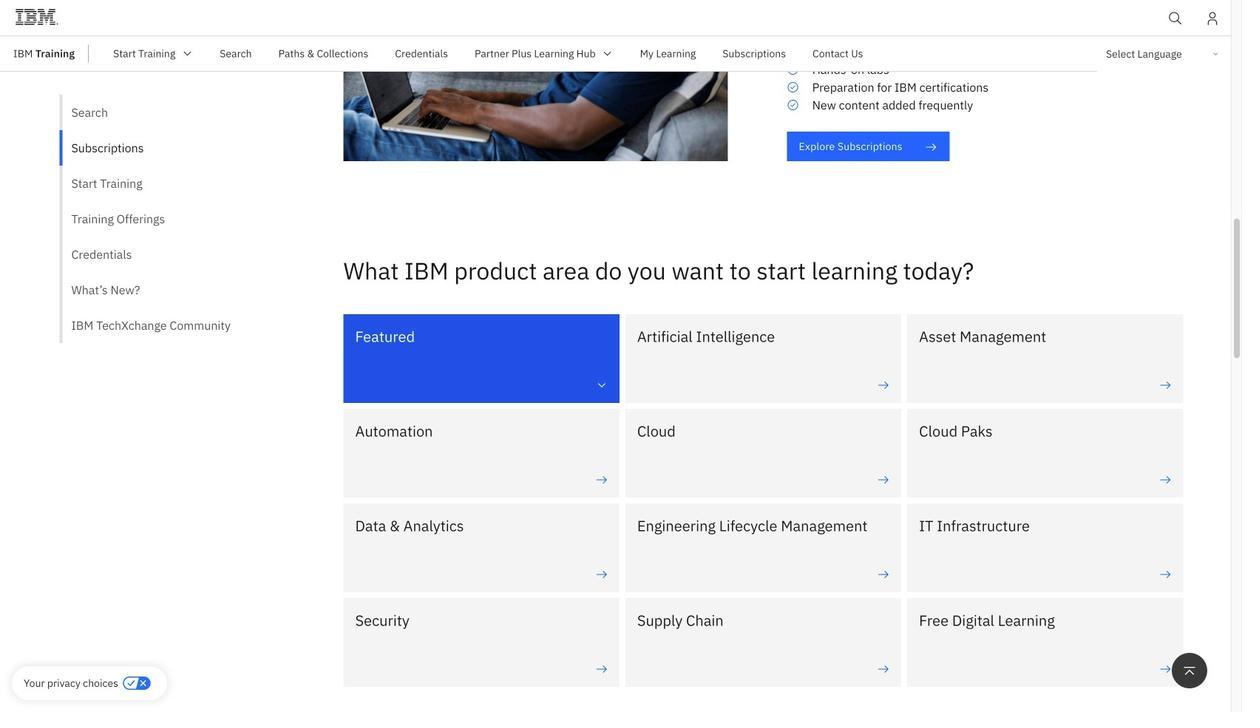Task type: describe. For each thing, give the bounding box(es) containing it.
start training image
[[181, 48, 193, 60]]

your privacy choices element
[[24, 675, 118, 692]]

search image
[[1169, 11, 1184, 26]]

partner plus learning hub image
[[602, 48, 614, 60]]

scroll to top image
[[1183, 664, 1198, 678]]



Task type: locate. For each thing, give the bounding box(es) containing it.
ibm platform name element
[[0, 0, 1232, 42], [0, 36, 1232, 72], [100, 36, 1232, 72]]

notifications image
[[1206, 11, 1221, 26]]



